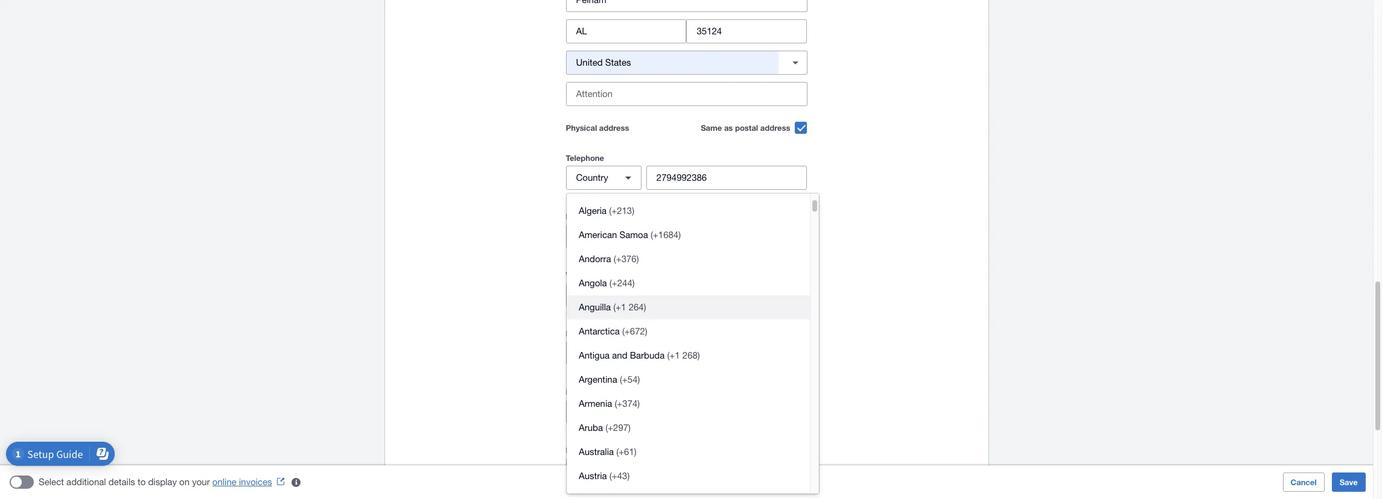 Task type: describe. For each thing, give the bounding box(es) containing it.
algeria
[[579, 206, 607, 216]]

albania button
[[567, 175, 810, 199]]

antarctica (+672)
[[579, 327, 647, 337]]

argentina
[[579, 375, 617, 385]]

country button for fax
[[566, 400, 641, 424]]

save button
[[1332, 473, 1366, 493]]

as
[[724, 123, 733, 133]]

antigua and barbuda (+1 268)
[[579, 351, 700, 361]]

country button for mobile
[[566, 342, 641, 366]]

aruba
[[579, 423, 603, 433]]

physical
[[566, 123, 597, 133]]

details
[[109, 477, 135, 488]]

toggle list image
[[783, 51, 807, 75]]

angola
[[579, 278, 607, 289]]

1 address from the left
[[599, 123, 629, 133]]

2 address from the left
[[760, 123, 790, 133]]

(+54)
[[620, 375, 640, 385]]

anguilla (+1 264)
[[579, 302, 646, 313]]

aruba (+297)
[[579, 423, 631, 433]]

(+43)
[[610, 471, 630, 482]]

select additional details to display on your online invoices
[[39, 477, 272, 488]]

cancel
[[1291, 478, 1317, 488]]

samoa
[[620, 230, 648, 240]]

country for telephone
[[576, 173, 608, 183]]

(+672)
[[622, 327, 647, 337]]

save
[[1340, 478, 1358, 488]]

american
[[579, 230, 617, 240]]

0 vertical spatial (+1
[[613, 302, 626, 313]]

additional information image
[[284, 471, 308, 495]]

argentina (+54)
[[579, 375, 640, 385]]

select
[[39, 477, 64, 488]]

268)
[[683, 351, 700, 361]]

anguilla
[[579, 302, 611, 313]]

austria
[[579, 471, 607, 482]]

(+213)
[[609, 206, 634, 216]]

Website text field
[[566, 284, 807, 307]]

email
[[566, 212, 587, 222]]

list box containing albania
[[567, 95, 810, 500]]

online
[[212, 477, 237, 488]]

telephone
[[566, 153, 604, 163]]

armenia
[[579, 399, 612, 409]]

cancel button
[[1283, 473, 1325, 493]]

1 vertical spatial (+1
[[667, 351, 680, 361]]

australia (+61)
[[579, 447, 637, 458]]

Postal / Zip Code text field
[[687, 20, 807, 43]]



Task type: vqa. For each thing, say whether or not it's contained in the screenshot.
Source button at right
no



Task type: locate. For each thing, give the bounding box(es) containing it.
(+61)
[[616, 447, 637, 458]]

group
[[567, 95, 819, 500]]

(+244)
[[610, 278, 635, 289]]

angola (+244)
[[579, 278, 635, 289]]

physical address
[[566, 123, 629, 133]]

facebook
[[566, 446, 603, 456]]

(+297)
[[605, 423, 631, 433]]

1 country button from the top
[[566, 166, 641, 190]]

2 country button from the top
[[566, 342, 641, 366]]

1 country from the top
[[576, 173, 608, 183]]

invoices
[[239, 477, 272, 488]]

State / Region text field
[[566, 20, 686, 43]]

andorra (+376)
[[579, 254, 639, 264]]

2 vertical spatial country
[[576, 407, 608, 417]]

1 vertical spatial country
[[576, 348, 608, 359]]

country for mobile
[[576, 348, 608, 359]]

andorra
[[579, 254, 611, 264]]

your
[[192, 477, 210, 488]]

additional
[[66, 477, 106, 488]]

1 horizontal spatial address
[[760, 123, 790, 133]]

same
[[701, 123, 722, 133]]

american samoa (+1684)
[[579, 230, 681, 240]]

albania
[[579, 182, 611, 192]]

country down antarctica
[[576, 348, 608, 359]]

Facebook text field
[[637, 459, 807, 482]]

0 vertical spatial country
[[576, 173, 608, 183]]

address right postal
[[760, 123, 790, 133]]

country button
[[566, 166, 641, 190], [566, 342, 641, 366], [566, 400, 641, 424]]

austria (+43)
[[579, 471, 630, 482]]

antarctica
[[579, 327, 620, 337]]

None text field
[[647, 167, 807, 190], [647, 342, 807, 365], [647, 167, 807, 190], [647, 342, 807, 365]]

(+1
[[613, 302, 626, 313], [667, 351, 680, 361]]

0 horizontal spatial (+1
[[613, 302, 626, 313]]

(+376)
[[614, 254, 639, 264]]

2 country from the top
[[576, 348, 608, 359]]

0 vertical spatial country button
[[566, 166, 641, 190]]

group containing albania
[[567, 95, 819, 500]]

fax
[[566, 387, 579, 397]]

algeria (+213)
[[579, 206, 634, 216]]

Town / City text field
[[566, 0, 807, 11]]

1 horizontal spatial (+1
[[667, 351, 680, 361]]

(+1 left the 264)
[[613, 302, 626, 313]]

Country field
[[566, 51, 778, 74]]

country for fax
[[576, 407, 608, 417]]

antigua
[[579, 351, 610, 361]]

Attention text field
[[566, 83, 807, 106]]

display
[[148, 477, 177, 488]]

and
[[612, 351, 627, 361]]

armenia (+374)
[[579, 399, 640, 409]]

country button for telephone
[[566, 166, 641, 190]]

mobile
[[566, 329, 591, 339]]

country down the telephone
[[576, 173, 608, 183]]

(+1 left "268)" on the bottom of page
[[667, 351, 680, 361]]

list box
[[567, 95, 810, 500]]

address right physical
[[599, 123, 629, 133]]

on
[[179, 477, 190, 488]]

country up aruba in the bottom left of the page
[[576, 407, 608, 417]]

facebook.com/
[[576, 465, 637, 476]]

to
[[138, 477, 146, 488]]

0 horizontal spatial address
[[599, 123, 629, 133]]

address
[[599, 123, 629, 133], [760, 123, 790, 133]]

2 vertical spatial country button
[[566, 400, 641, 424]]

same as postal address
[[701, 123, 790, 133]]

website
[[566, 270, 596, 280]]

country
[[576, 173, 608, 183], [576, 348, 608, 359], [576, 407, 608, 417]]

barbuda
[[630, 351, 665, 361]]

264)
[[629, 302, 646, 313]]

australia
[[579, 447, 614, 458]]

1 vertical spatial country button
[[566, 342, 641, 366]]

postal
[[735, 123, 758, 133]]

3 country button from the top
[[566, 400, 641, 424]]

(+1684)
[[651, 230, 681, 240]]

Email text field
[[566, 225, 807, 248]]

(+374)
[[615, 399, 640, 409]]

online invoices link
[[212, 477, 289, 488]]

3 country from the top
[[576, 407, 608, 417]]



